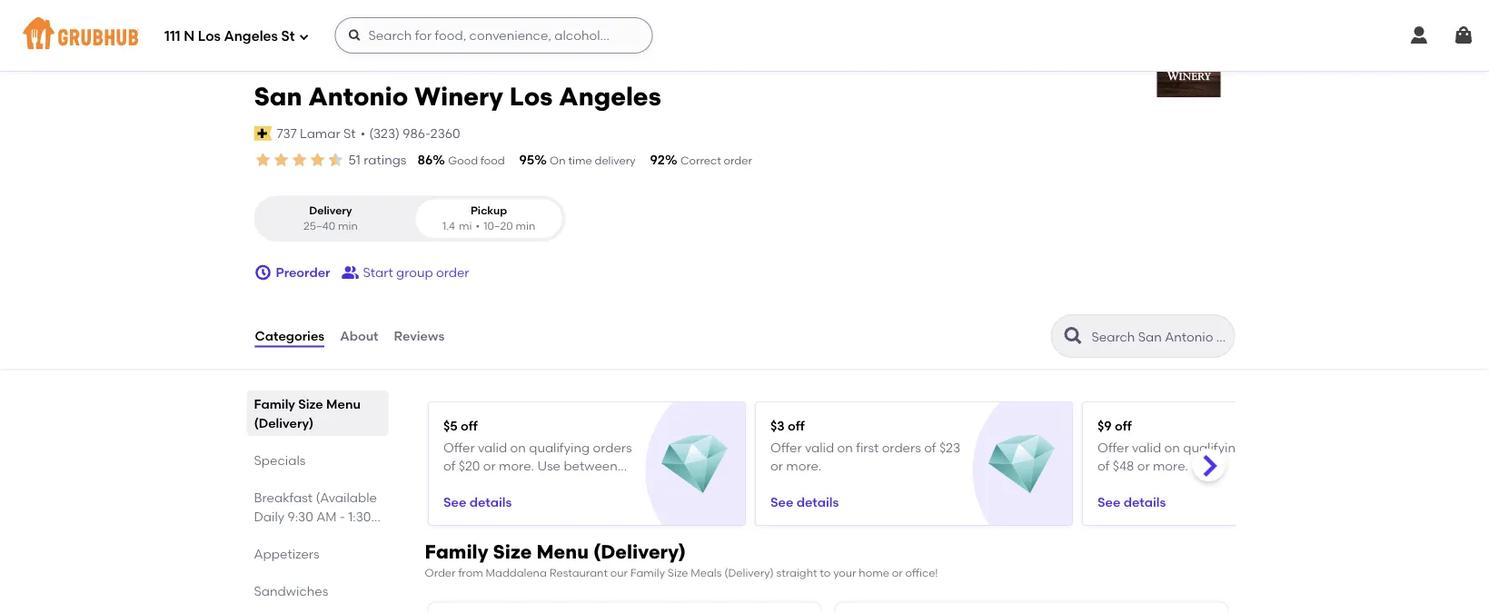 Task type: locate. For each thing, give the bounding box(es) containing it.
1 horizontal spatial see
[[770, 494, 793, 510]]

more. inside $9 off offer valid on qualifying orders of $48 or more.
[[1152, 458, 1188, 474]]

pickup
[[471, 204, 507, 217]]

svg image
[[1408, 25, 1430, 46], [1453, 25, 1475, 46]]

between
[[563, 458, 617, 474]]

0 horizontal spatial menu
[[326, 396, 361, 412]]

$48
[[1112, 458, 1134, 474]]

of
[[924, 440, 936, 455], [443, 458, 455, 474], [1097, 458, 1109, 474]]

time
[[568, 154, 592, 167]]

see details up straight
[[770, 494, 838, 510]]

111
[[164, 28, 180, 45]]

mi
[[459, 220, 472, 233]]

valid inside $9 off offer valid on qualifying orders of $48 or more.
[[1131, 440, 1161, 455]]

reviews button
[[393, 304, 445, 369]]

qualifying inside $9 off offer valid on qualifying orders of $48 or more.
[[1183, 440, 1243, 455]]

st
[[281, 28, 295, 45], [343, 126, 356, 141]]

size up maddalena
[[493, 541, 532, 564]]

2 horizontal spatial details
[[1123, 494, 1165, 510]]

off for $5 off
[[460, 418, 477, 433]]

1 more. from the left
[[498, 458, 534, 474]]

star icon image
[[254, 151, 272, 169], [272, 151, 290, 169], [290, 151, 308, 169], [308, 151, 327, 169], [327, 151, 345, 169], [327, 151, 345, 169]]

offer inside $9 off offer valid on qualifying orders of $48 or more.
[[1097, 440, 1129, 455]]

min inside delivery 25–40 min
[[338, 220, 358, 233]]

qualifying inside "$5 off offer valid on qualifying orders of $20 or more. use between 11am–2pm. see details"
[[528, 440, 589, 455]]

on inside $3 off offer valid on first orders of $23 or more.
[[837, 440, 853, 455]]

2 svg image from the left
[[1453, 25, 1475, 46]]

from
[[458, 566, 483, 579]]

or right $48
[[1137, 458, 1149, 474]]

orders for offer valid on qualifying orders of $20 or more. use between 11am–2pm.
[[592, 440, 632, 455]]

more.
[[498, 458, 534, 474], [786, 458, 821, 474], [1152, 458, 1188, 474]]

or for $9 off
[[1137, 458, 1149, 474]]

los right the n on the top left of the page
[[198, 28, 221, 45]]

off inside $3 off offer valid on first orders of $23 or more.
[[787, 418, 804, 433]]

size for family size menu (delivery) order from maddalena restaurant our family size meals  (delivery) straight to your home or office!
[[493, 541, 532, 564]]

valid up the $20
[[477, 440, 507, 455]]

0 vertical spatial (delivery)
[[254, 415, 314, 431]]

1 horizontal spatial los
[[509, 81, 553, 112]]

2 see details from the left
[[1097, 494, 1165, 510]]

see down 11am–2pm.
[[443, 494, 466, 510]]

offer inside $3 off offer valid on first orders of $23 or more.
[[770, 440, 802, 455]]

orders
[[592, 440, 632, 455], [881, 440, 921, 455], [1246, 440, 1286, 455]]

1 horizontal spatial (delivery)
[[593, 541, 686, 564]]

0 horizontal spatial family
[[254, 396, 295, 412]]

2 horizontal spatial see
[[1097, 494, 1120, 510]]

111 n los angeles st
[[164, 28, 295, 45]]

or
[[483, 458, 495, 474], [770, 458, 783, 474], [1137, 458, 1149, 474], [892, 566, 903, 579]]

or inside $9 off offer valid on qualifying orders of $48 or more.
[[1137, 458, 1149, 474]]

offer
[[443, 440, 474, 455], [770, 440, 802, 455], [1097, 440, 1129, 455]]

valid up $48
[[1131, 440, 1161, 455]]

family for family size menu (delivery) order from maddalena restaurant our family size meals  (delivery) straight to your home or office!
[[425, 541, 488, 564]]

1 see details from the left
[[770, 494, 838, 510]]

order inside button
[[436, 265, 469, 280]]

see details button
[[443, 486, 511, 518], [770, 486, 838, 518], [1097, 486, 1165, 518]]

menu
[[326, 396, 361, 412], [536, 541, 589, 564]]

2 horizontal spatial orders
[[1246, 440, 1286, 455]]

menu inside family size menu (delivery) order from maddalena restaurant our family size meals  (delivery) straight to your home or office!
[[536, 541, 589, 564]]

sandwiches tab
[[254, 582, 381, 601]]

orders for offer valid on first orders of $23 or more.
[[881, 440, 921, 455]]

min inside pickup 1.4 mi • 10–20 min
[[516, 220, 535, 233]]

1 orders from the left
[[592, 440, 632, 455]]

or right home at the bottom right of the page
[[892, 566, 903, 579]]

qualifying for offer valid on qualifying orders of $48 or more.
[[1183, 440, 1243, 455]]

st up 51 at top left
[[343, 126, 356, 141]]

offer inside "$5 off offer valid on qualifying orders of $20 or more. use between 11am–2pm. see details"
[[443, 440, 474, 455]]

0 vertical spatial los
[[198, 28, 221, 45]]

1 vertical spatial angeles
[[559, 81, 661, 112]]

1 qualifying from the left
[[528, 440, 589, 455]]

your
[[833, 566, 856, 579]]

1 vertical spatial (delivery)
[[593, 541, 686, 564]]

0 horizontal spatial on
[[510, 440, 525, 455]]

svg image up san
[[298, 31, 309, 42]]

1 horizontal spatial svg image
[[298, 31, 309, 42]]

3 see from the left
[[1097, 494, 1120, 510]]

ratings
[[364, 152, 407, 168]]

categories
[[255, 328, 325, 344]]

• right "mi"
[[476, 220, 480, 233]]

1 off from the left
[[460, 418, 477, 433]]

details down 11am–2pm.
[[469, 494, 511, 510]]

family right our at the left bottom
[[630, 566, 665, 579]]

1 see from the left
[[443, 494, 466, 510]]

see details down $48
[[1097, 494, 1165, 510]]

3 off from the left
[[1114, 418, 1131, 433]]

order
[[724, 154, 752, 167], [436, 265, 469, 280]]

2 on from the left
[[837, 440, 853, 455]]

details
[[469, 494, 511, 510], [796, 494, 838, 510], [1123, 494, 1165, 510]]

0 horizontal spatial qualifying
[[528, 440, 589, 455]]

0 horizontal spatial (delivery)
[[254, 415, 314, 431]]

737
[[277, 126, 297, 141]]

or for $3 off
[[770, 458, 783, 474]]

2 horizontal spatial valid
[[1131, 440, 1161, 455]]

1 vertical spatial st
[[343, 126, 356, 141]]

off for $9 off
[[1114, 418, 1131, 433]]

1 promo image from the left
[[661, 432, 727, 498]]

delivery
[[309, 204, 352, 217]]

restaurant
[[549, 566, 608, 579]]

1 vertical spatial menu
[[536, 541, 589, 564]]

• left (323)
[[360, 126, 365, 141]]

2 more. from the left
[[786, 458, 821, 474]]

see details button for $5 off offer valid on qualifying orders of $20 or more. use between 11am–2pm. see details
[[443, 486, 511, 518]]

angeles right the n on the top left of the page
[[224, 28, 278, 45]]

(delivery) up specials
[[254, 415, 314, 431]]

size left 'meals'
[[668, 566, 688, 579]]

0 horizontal spatial offer
[[443, 440, 474, 455]]

1 horizontal spatial family
[[425, 541, 488, 564]]

details up to
[[796, 494, 838, 510]]

3 on from the left
[[1164, 440, 1180, 455]]

1.4
[[442, 220, 455, 233]]

1 valid from the left
[[477, 440, 507, 455]]

0 vertical spatial size
[[298, 396, 323, 412]]

1 vertical spatial family
[[425, 541, 488, 564]]

min right 10–20
[[516, 220, 535, 233]]

am
[[316, 509, 337, 524]]

2 horizontal spatial of
[[1097, 458, 1109, 474]]

0 horizontal spatial order
[[436, 265, 469, 280]]

1 horizontal spatial off
[[787, 418, 804, 433]]

menu up specials tab at the left bottom
[[326, 396, 361, 412]]

2 orders from the left
[[881, 440, 921, 455]]

0 horizontal spatial svg image
[[1408, 25, 1430, 46]]

of left the $23
[[924, 440, 936, 455]]

1 horizontal spatial qualifying
[[1183, 440, 1243, 455]]

2 horizontal spatial more.
[[1152, 458, 1188, 474]]

on inside $9 off offer valid on qualifying orders of $48 or more.
[[1164, 440, 1180, 455]]

$3
[[770, 418, 784, 433]]

0 horizontal spatial details
[[469, 494, 511, 510]]

1 horizontal spatial promo image
[[988, 432, 1055, 498]]

lamar
[[300, 126, 340, 141]]

of inside $3 off offer valid on first orders of $23 or more.
[[924, 440, 936, 455]]

1 horizontal spatial of
[[924, 440, 936, 455]]

2 horizontal spatial size
[[668, 566, 688, 579]]

1 on from the left
[[510, 440, 525, 455]]

promo image for offer valid on qualifying orders of $20 or more. use between 11am–2pm.
[[661, 432, 727, 498]]

(323)
[[369, 126, 400, 141]]

see up straight
[[770, 494, 793, 510]]

1 horizontal spatial •
[[476, 220, 480, 233]]

valid inside "$5 off offer valid on qualifying orders of $20 or more. use between 11am–2pm. see details"
[[477, 440, 507, 455]]

svg image left preorder
[[254, 264, 272, 282]]

start
[[363, 265, 393, 280]]

see down $48
[[1097, 494, 1120, 510]]

qualifying for offer valid on qualifying orders of $20 or more. use between 11am–2pm.
[[528, 440, 589, 455]]

order right the correct
[[724, 154, 752, 167]]

off inside $9 off offer valid on qualifying orders of $48 or more.
[[1114, 418, 1131, 433]]

2 see from the left
[[770, 494, 793, 510]]

correct
[[680, 154, 721, 167]]

orders inside "$5 off offer valid on qualifying orders of $20 or more. use between 11am–2pm. see details"
[[592, 440, 632, 455]]

1 offer from the left
[[443, 440, 474, 455]]

0 horizontal spatial orders
[[592, 440, 632, 455]]

see details
[[770, 494, 838, 510], [1097, 494, 1165, 510]]

0 vertical spatial angeles
[[224, 28, 278, 45]]

1 see details button from the left
[[443, 486, 511, 518]]

$9
[[1097, 418, 1111, 433]]

on
[[510, 440, 525, 455], [837, 440, 853, 455], [1164, 440, 1180, 455]]

family size menu (delivery) tab
[[254, 394, 381, 433]]

valid inside $3 off offer valid on first orders of $23 or more.
[[804, 440, 834, 455]]

family up specials
[[254, 396, 295, 412]]

appetizers tab
[[254, 544, 381, 563]]

details for $9 off offer valid on qualifying orders of $48 or more.
[[1123, 494, 1165, 510]]

51 ratings
[[348, 152, 407, 168]]

family inside family size menu (delivery)
[[254, 396, 295, 412]]

menu for family size menu (delivery) order from maddalena restaurant our family size meals  (delivery) straight to your home or office!
[[536, 541, 589, 564]]

1 horizontal spatial min
[[516, 220, 535, 233]]

1 details from the left
[[469, 494, 511, 510]]

1 horizontal spatial on
[[837, 440, 853, 455]]

(delivery) inside family size menu (delivery)
[[254, 415, 314, 431]]

$5 off offer valid on qualifying orders of $20 or more. use between 11am–2pm. see details
[[443, 418, 632, 510]]

0 horizontal spatial los
[[198, 28, 221, 45]]

•
[[360, 126, 365, 141], [476, 220, 480, 233]]

1 horizontal spatial menu
[[536, 541, 589, 564]]

breakfast (available daily 9:30 am - 1:30 pm) tab
[[254, 488, 381, 543]]

min down delivery
[[338, 220, 358, 233]]

of inside $9 off offer valid on qualifying orders of $48 or more.
[[1097, 458, 1109, 474]]

2 valid from the left
[[804, 440, 834, 455]]

see for offer valid on first orders of $23 or more.
[[770, 494, 793, 510]]

svg image up antonio
[[347, 28, 362, 43]]

2 vertical spatial (delivery)
[[724, 566, 774, 579]]

more. for $3 off
[[786, 458, 821, 474]]

3 offer from the left
[[1097, 440, 1129, 455]]

delivery 25–40 min
[[304, 204, 358, 233]]

see details button up straight
[[770, 486, 838, 518]]

2 details from the left
[[796, 494, 838, 510]]

2 off from the left
[[787, 418, 804, 433]]

1 min from the left
[[338, 220, 358, 233]]

offer up the $20
[[443, 440, 474, 455]]

home
[[859, 566, 889, 579]]

valid
[[477, 440, 507, 455], [804, 440, 834, 455], [1131, 440, 1161, 455]]

angeles
[[224, 28, 278, 45], [559, 81, 661, 112]]

off right '$5'
[[460, 418, 477, 433]]

orders inside $3 off offer valid on first orders of $23 or more.
[[881, 440, 921, 455]]

2 promo image from the left
[[988, 432, 1055, 498]]

2 horizontal spatial see details button
[[1097, 486, 1165, 518]]

3 orders from the left
[[1246, 440, 1286, 455]]

1 horizontal spatial size
[[493, 541, 532, 564]]

of left $48
[[1097, 458, 1109, 474]]

on for $5 off
[[510, 440, 525, 455]]

menu inside family size menu (delivery)
[[326, 396, 361, 412]]

2 horizontal spatial on
[[1164, 440, 1180, 455]]

more. inside $3 off offer valid on first orders of $23 or more.
[[786, 458, 821, 474]]

0 vertical spatial menu
[[326, 396, 361, 412]]

1 horizontal spatial orders
[[881, 440, 921, 455]]

0 vertical spatial family
[[254, 396, 295, 412]]

2 min from the left
[[516, 220, 535, 233]]

see details button down $48
[[1097, 486, 1165, 518]]

group
[[396, 265, 433, 280]]

1 horizontal spatial details
[[796, 494, 838, 510]]

order right group
[[436, 265, 469, 280]]

min
[[338, 220, 358, 233], [516, 220, 535, 233]]

off right $3
[[787, 418, 804, 433]]

los inside main navigation navigation
[[198, 28, 221, 45]]

start group order
[[363, 265, 469, 280]]

or inside $3 off offer valid on first orders of $23 or more.
[[770, 458, 783, 474]]

on for $9 off
[[1164, 440, 1180, 455]]

off
[[460, 418, 477, 433], [787, 418, 804, 433], [1114, 418, 1131, 433]]

details down $48
[[1123, 494, 1165, 510]]

promo image
[[661, 432, 727, 498], [988, 432, 1055, 498]]

1 horizontal spatial offer
[[770, 440, 802, 455]]

3 details from the left
[[1123, 494, 1165, 510]]

option group
[[254, 196, 566, 242]]

qualifying
[[528, 440, 589, 455], [1183, 440, 1243, 455]]

2 vertical spatial size
[[668, 566, 688, 579]]

orders inside $9 off offer valid on qualifying orders of $48 or more.
[[1246, 440, 1286, 455]]

family
[[254, 396, 295, 412], [425, 541, 488, 564], [630, 566, 665, 579]]

2 horizontal spatial family
[[630, 566, 665, 579]]

off inside "$5 off offer valid on qualifying orders of $20 or more. use between 11am–2pm. see details"
[[460, 418, 477, 433]]

on inside "$5 off offer valid on qualifying orders of $20 or more. use between 11am–2pm. see details"
[[510, 440, 525, 455]]

menu up restaurant
[[536, 541, 589, 564]]

0 horizontal spatial see
[[443, 494, 466, 510]]

1 horizontal spatial more.
[[786, 458, 821, 474]]

1:30
[[348, 509, 371, 524]]

menu for family size menu (delivery)
[[326, 396, 361, 412]]

1 horizontal spatial valid
[[804, 440, 834, 455]]

pm)
[[254, 528, 278, 543]]

size for family size menu (delivery)
[[298, 396, 323, 412]]

valid left first
[[804, 440, 834, 455]]

0 horizontal spatial min
[[338, 220, 358, 233]]

family up from at the left
[[425, 541, 488, 564]]

0 vertical spatial •
[[360, 126, 365, 141]]

1 horizontal spatial see details button
[[770, 486, 838, 518]]

use
[[537, 458, 560, 474]]

st inside main navigation navigation
[[281, 28, 295, 45]]

2360
[[431, 126, 460, 141]]

of for $48
[[1097, 458, 1109, 474]]

0 horizontal spatial st
[[281, 28, 295, 45]]

11am–2pm.
[[443, 477, 511, 492]]

51
[[348, 152, 361, 168]]

0 horizontal spatial svg image
[[254, 264, 272, 282]]

0 horizontal spatial angeles
[[224, 28, 278, 45]]

2 horizontal spatial (delivery)
[[724, 566, 774, 579]]

1 vertical spatial order
[[436, 265, 469, 280]]

offer for $3
[[770, 440, 802, 455]]

angeles up delivery
[[559, 81, 661, 112]]

offer for $5
[[443, 440, 474, 455]]

1 horizontal spatial svg image
[[1453, 25, 1475, 46]]

breakfast
[[254, 490, 313, 505]]

see inside "$5 off offer valid on qualifying orders of $20 or more. use between 11am–2pm. see details"
[[443, 494, 466, 510]]

off right $9
[[1114, 418, 1131, 433]]

2 offer from the left
[[770, 440, 802, 455]]

order
[[425, 566, 456, 579]]

(delivery) up our at the left bottom
[[593, 541, 686, 564]]

0 horizontal spatial size
[[298, 396, 323, 412]]

st up san
[[281, 28, 295, 45]]

0 horizontal spatial more.
[[498, 458, 534, 474]]

1 horizontal spatial st
[[343, 126, 356, 141]]

see details for $9 off offer valid on qualifying orders of $48 or more.
[[1097, 494, 1165, 510]]

offer down $3
[[770, 440, 802, 455]]

see details button for $9 off offer valid on qualifying orders of $48 or more.
[[1097, 486, 1165, 518]]

(delivery)
[[254, 415, 314, 431], [593, 541, 686, 564], [724, 566, 774, 579]]

3 more. from the left
[[1152, 458, 1188, 474]]

2 horizontal spatial off
[[1114, 418, 1131, 433]]

0 horizontal spatial promo image
[[661, 432, 727, 498]]

1 horizontal spatial see details
[[1097, 494, 1165, 510]]

2 horizontal spatial offer
[[1097, 440, 1129, 455]]

size inside family size menu (delivery)
[[298, 396, 323, 412]]

first
[[856, 440, 878, 455]]

0 vertical spatial order
[[724, 154, 752, 167]]

of inside "$5 off offer valid on qualifying orders of $20 or more. use between 11am–2pm. see details"
[[443, 458, 455, 474]]

(323) 986-2360 button
[[369, 124, 460, 143]]

svg image
[[347, 28, 362, 43], [298, 31, 309, 42], [254, 264, 272, 282]]

1 vertical spatial •
[[476, 220, 480, 233]]

2 see details button from the left
[[770, 486, 838, 518]]

0 horizontal spatial see details
[[770, 494, 838, 510]]

los up 95
[[509, 81, 553, 112]]

or inside family size menu (delivery) order from maddalena restaurant our family size meals  (delivery) straight to your home or office!
[[892, 566, 903, 579]]

0 horizontal spatial off
[[460, 418, 477, 433]]

or right the $20
[[483, 458, 495, 474]]

3 valid from the left
[[1131, 440, 1161, 455]]

offer for $9
[[1097, 440, 1129, 455]]

0 horizontal spatial •
[[360, 126, 365, 141]]

or inside "$5 off offer valid on qualifying orders of $20 or more. use between 11am–2pm. see details"
[[483, 458, 495, 474]]

of left the $20
[[443, 458, 455, 474]]

correct order
[[680, 154, 752, 167]]

1 vertical spatial size
[[493, 541, 532, 564]]

size up specials tab at the left bottom
[[298, 396, 323, 412]]

86
[[417, 152, 433, 168]]

(delivery) right 'meals'
[[724, 566, 774, 579]]

see details button down the $20
[[443, 486, 511, 518]]

9:30
[[288, 509, 313, 524]]

0 vertical spatial st
[[281, 28, 295, 45]]

0 horizontal spatial see details button
[[443, 486, 511, 518]]

or down $3
[[770, 458, 783, 474]]

0 horizontal spatial valid
[[477, 440, 507, 455]]

0 horizontal spatial of
[[443, 458, 455, 474]]

(available
[[316, 490, 377, 505]]

offer up $48
[[1097, 440, 1129, 455]]

3 see details button from the left
[[1097, 486, 1165, 518]]

2 qualifying from the left
[[1183, 440, 1243, 455]]

more. inside "$5 off offer valid on qualifying orders of $20 or more. use between 11am–2pm. see details"
[[498, 458, 534, 474]]

1 svg image from the left
[[1408, 25, 1430, 46]]



Task type: vqa. For each thing, say whether or not it's contained in the screenshot.
111
yes



Task type: describe. For each thing, give the bounding box(es) containing it.
family size menu (delivery)
[[254, 396, 361, 431]]

delivery
[[595, 154, 636, 167]]

$3 off offer valid on first orders of $23 or more.
[[770, 418, 960, 474]]

appetizers
[[254, 546, 319, 562]]

on time delivery
[[550, 154, 636, 167]]

san antonio winery los angeles
[[254, 81, 661, 112]]

promo image for offer valid on first orders of $23 or more.
[[988, 432, 1055, 498]]

svg image inside preorder button
[[254, 264, 272, 282]]

(delivery) for family size menu (delivery) order from maddalena restaurant our family size meals  (delivery) straight to your home or office!
[[593, 541, 686, 564]]

about button
[[339, 304, 379, 369]]

valid for $5 off
[[477, 440, 507, 455]]

valid for $3 off
[[804, 440, 834, 455]]

$20
[[458, 458, 480, 474]]

of for $20
[[443, 458, 455, 474]]

2 vertical spatial family
[[630, 566, 665, 579]]

off for $3 off
[[787, 418, 804, 433]]

breakfast (available daily 9:30 am - 1:30 pm) appetizers
[[254, 490, 377, 562]]

737 lamar st button
[[276, 123, 357, 144]]

10–20
[[483, 220, 513, 233]]

to
[[820, 566, 831, 579]]

92
[[650, 152, 665, 168]]

sandwiches
[[254, 583, 328, 599]]

more. for $5 off
[[498, 458, 534, 474]]

1 horizontal spatial order
[[724, 154, 752, 167]]

1 horizontal spatial angeles
[[559, 81, 661, 112]]

986-
[[403, 126, 431, 141]]

st inside 'button'
[[343, 126, 356, 141]]

office!
[[905, 566, 938, 579]]

pickup 1.4 mi • 10–20 min
[[442, 204, 535, 233]]

25–40
[[304, 220, 335, 233]]

about
[[340, 328, 378, 344]]

our
[[610, 566, 628, 579]]

categories button
[[254, 304, 325, 369]]

family for family size menu (delivery)
[[254, 396, 295, 412]]

Search for food, convenience, alcohol... search field
[[335, 17, 653, 54]]

maddalena
[[486, 566, 547, 579]]

specials tab
[[254, 451, 381, 470]]

(delivery) for family size menu (delivery)
[[254, 415, 314, 431]]

preorder button
[[254, 256, 330, 289]]

reviews
[[394, 328, 445, 344]]

of for $23
[[924, 440, 936, 455]]

95
[[519, 152, 534, 168]]

• (323) 986-2360
[[360, 126, 460, 141]]

meals
[[691, 566, 722, 579]]

good
[[448, 154, 478, 167]]

737 lamar st
[[277, 126, 356, 141]]

2 horizontal spatial svg image
[[347, 28, 362, 43]]

search icon image
[[1063, 325, 1084, 347]]

san
[[254, 81, 302, 112]]

• inside pickup 1.4 mi • 10–20 min
[[476, 220, 480, 233]]

details for $3 off offer valid on first orders of $23 or more.
[[796, 494, 838, 510]]

san antonio winery los angeles logo image
[[1157, 34, 1221, 97]]

see details for $3 off offer valid on first orders of $23 or more.
[[770, 494, 838, 510]]

or for $5 off
[[483, 458, 495, 474]]

$9 off offer valid on qualifying orders of $48 or more.
[[1097, 418, 1286, 474]]

n
[[184, 28, 195, 45]]

valid for $9 off
[[1131, 440, 1161, 455]]

1 vertical spatial los
[[509, 81, 553, 112]]

on for $3 off
[[837, 440, 853, 455]]

people icon image
[[341, 264, 359, 282]]

$5
[[443, 418, 457, 433]]

winery
[[414, 81, 503, 112]]

see details button for $3 off offer valid on first orders of $23 or more.
[[770, 486, 838, 518]]

straight
[[776, 566, 817, 579]]

subscription pass image
[[254, 126, 272, 141]]

$23
[[939, 440, 960, 455]]

details inside "$5 off offer valid on qualifying orders of $20 or more. use between 11am–2pm. see details"
[[469, 494, 511, 510]]

orders for offer valid on qualifying orders of $48 or more.
[[1246, 440, 1286, 455]]

antonio
[[308, 81, 408, 112]]

option group containing delivery 25–40 min
[[254, 196, 566, 242]]

see for offer valid on qualifying orders of $48 or more.
[[1097, 494, 1120, 510]]

angeles inside main navigation navigation
[[224, 28, 278, 45]]

main navigation navigation
[[0, 0, 1489, 71]]

more. for $9 off
[[1152, 458, 1188, 474]]

daily
[[254, 509, 284, 524]]

start group order button
[[341, 256, 469, 289]]

on
[[550, 154, 566, 167]]

food
[[481, 154, 505, 167]]

family size menu (delivery) order from maddalena restaurant our family size meals  (delivery) straight to your home or office!
[[425, 541, 938, 579]]

Search San Antonio Winery Los Angeles search field
[[1090, 328, 1229, 345]]

good food
[[448, 154, 505, 167]]

-
[[340, 509, 345, 524]]

specials
[[254, 453, 306, 468]]

preorder
[[276, 265, 330, 280]]



